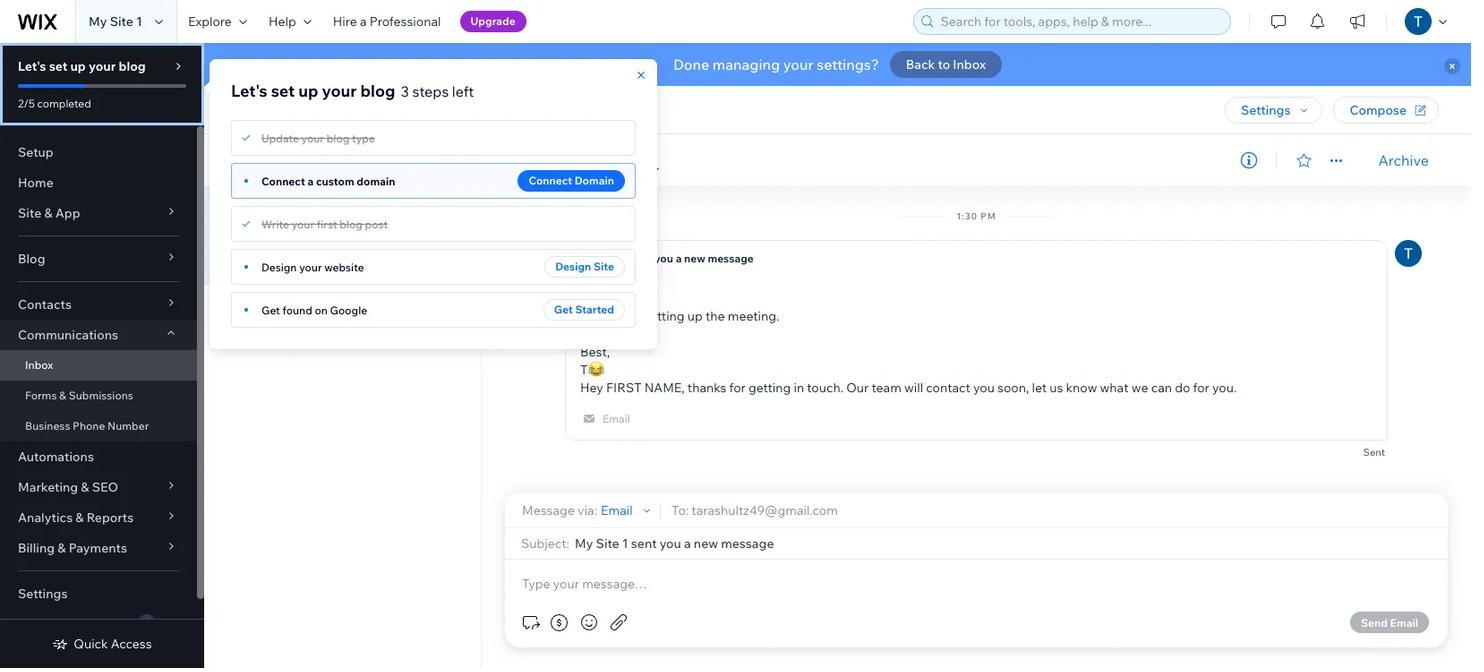 Task type: describe. For each thing, give the bounding box(es) containing it.
our
[[846, 380, 869, 396]]

business
[[25, 419, 70, 433]]

you.
[[1213, 380, 1237, 396]]

0 horizontal spatial tara schultz
[[279, 213, 352, 229]]

files image
[[608, 612, 630, 633]]

your inside sidebar element
[[89, 58, 116, 74]]

design for design your website
[[261, 260, 297, 274]]

get found on google
[[261, 303, 367, 317]]

site & app
[[18, 205, 80, 221]]

hey
[[580, 380, 603, 396]]

explore
[[188, 13, 232, 30]]

2/5
[[18, 97, 35, 110]]

connect a custom domain
[[261, 174, 395, 188]]

& for marketing
[[81, 479, 89, 495]]

compose button
[[1334, 97, 1439, 124]]

send
[[1361, 616, 1388, 629]]

1 for my site 1
[[136, 13, 142, 30]]

back
[[906, 56, 935, 73]]

settings button
[[1225, 97, 1323, 124]]

automations
[[18, 449, 94, 465]]

blog right first
[[340, 217, 363, 231]]

started
[[575, 303, 614, 316]]

sidebar element
[[0, 43, 204, 668]]

your down you:
[[299, 260, 322, 274]]

my for my site 1 sent you a new message hi, you rock! thanks for setting up the meeting. best, t😂 hey first name, thanks for getting in touch. our team will contact you soon, let us know what we can do for you.
[[580, 252, 596, 265]]

automations link
[[0, 442, 197, 472]]

menu
[[294, 102, 327, 118]]

forms
[[25, 389, 57, 402]]

message
[[708, 252, 754, 265]]

settings?
[[817, 56, 879, 73]]

your up menu
[[322, 81, 357, 101]]

soon,
[[998, 380, 1029, 396]]

design for design site
[[556, 260, 591, 273]]

inbox link
[[0, 350, 197, 381]]

hide menu
[[263, 102, 327, 118]]

Type your message. Hit enter to submit. text field
[[519, 574, 1434, 594]]

blog button
[[0, 244, 197, 274]]

1 horizontal spatial for
[[729, 380, 746, 396]]

business phone number
[[25, 419, 149, 433]]

app
[[55, 205, 80, 221]]

chat messages log
[[482, 185, 1471, 493]]

getting
[[749, 380, 791, 396]]

hire a professional
[[333, 13, 441, 30]]

setup link
[[0, 137, 197, 167]]

get for get found on google
[[261, 303, 280, 317]]

custom
[[316, 174, 354, 188]]

setting
[[644, 308, 685, 324]]

team
[[872, 380, 902, 396]]

0 vertical spatial you
[[654, 252, 673, 265]]

1 horizontal spatial schultz
[[569, 144, 614, 160]]

in
[[794, 380, 804, 396]]

hi,
[[580, 272, 596, 288]]

name,
[[644, 380, 685, 396]]

emojis image
[[579, 612, 600, 633]]

0 vertical spatial tara schultz
[[541, 144, 614, 160]]

2 vertical spatial you
[[973, 380, 995, 396]]

& for site
[[44, 205, 52, 221]]

hire a professional link
[[322, 0, 452, 43]]

can
[[1151, 380, 1172, 396]]

payments
[[69, 540, 127, 556]]

3
[[401, 82, 409, 100]]

message
[[522, 502, 575, 518]]

new
[[684, 252, 705, 265]]

blog
[[18, 251, 45, 267]]

contacts
[[18, 296, 72, 313]]

first
[[317, 217, 337, 231]]

on
[[315, 303, 328, 317]]

settings for settings button
[[1241, 102, 1291, 118]]

managing
[[713, 56, 780, 73]]

design site button
[[545, 256, 625, 278]]

let's set up your blog 3 steps left
[[231, 81, 474, 101]]

contact
[[926, 380, 971, 396]]

found
[[283, 303, 312, 317]]

settings link
[[0, 579, 197, 609]]

quick access button
[[52, 636, 152, 652]]

forms & submissions
[[25, 389, 133, 402]]

let
[[1032, 380, 1047, 396]]

my site 1
[[89, 13, 142, 30]]

site for design site
[[594, 260, 614, 273]]

all conversations
[[267, 152, 368, 168]]

set for let's set up your blog 3 steps left
[[271, 81, 295, 101]]

connect for connect a custom domain
[[261, 174, 305, 188]]

you:
[[279, 233, 304, 249]]

site & app button
[[0, 198, 197, 228]]

we
[[1132, 380, 1149, 396]]

write your first blog post
[[261, 217, 388, 231]]

tarashultz49@gmail.com
[[692, 502, 838, 518]]

marketing & seo button
[[0, 472, 197, 502]]

send email
[[1361, 616, 1419, 629]]

t😂
[[580, 362, 604, 378]]

assign to your team
[[541, 163, 642, 176]]

compose
[[1350, 102, 1407, 118]]

your inside "alert"
[[783, 56, 814, 73]]

email inside the chat messages log
[[603, 412, 630, 425]]

let's set up your blog
[[18, 58, 146, 74]]

let's for let's set up your blog 3 steps left
[[231, 81, 267, 101]]

reports
[[87, 510, 134, 526]]

pm
[[981, 210, 997, 222]]

hide
[[263, 102, 291, 118]]

apps
[[18, 616, 49, 632]]

billing & payments button
[[0, 533, 197, 563]]

post
[[365, 217, 388, 231]]

best,
[[580, 344, 610, 360]]

design your website
[[261, 260, 364, 274]]

& for forms
[[59, 389, 66, 402]]

to for tara schultz
[[577, 163, 588, 176]]

billing
[[18, 540, 55, 556]]

to: tarashultz49@gmail.com
[[672, 502, 838, 518]]



Task type: locate. For each thing, give the bounding box(es) containing it.
get left started
[[554, 303, 573, 316]]

now
[[442, 213, 463, 227]]

your
[[590, 163, 612, 176]]

design inside design site button
[[556, 260, 591, 273]]

0 horizontal spatial schultz
[[308, 213, 352, 229]]

0 vertical spatial email
[[603, 412, 630, 425]]

2 horizontal spatial 1
[[622, 252, 627, 265]]

contacts button
[[0, 289, 197, 320]]

0 horizontal spatial connect
[[261, 174, 305, 188]]

1 horizontal spatial inbox
[[360, 99, 403, 120]]

get left found on the top
[[261, 303, 280, 317]]

0 horizontal spatial you
[[599, 272, 620, 288]]

tara schultz image left 'assign'
[[502, 146, 529, 173]]

1 vertical spatial 1
[[622, 252, 627, 265]]

inbox
[[953, 56, 986, 73], [360, 99, 403, 120], [25, 358, 53, 372]]

steps
[[412, 82, 449, 100]]

email down 'first'
[[603, 412, 630, 425]]

you
[[654, 252, 673, 265], [599, 272, 620, 288], [973, 380, 995, 396]]

up left the
[[688, 308, 703, 324]]

home
[[18, 175, 54, 191]]

1 vertical spatial to
[[577, 163, 588, 176]]

0 vertical spatial up
[[70, 58, 86, 74]]

0 horizontal spatial tara schultz image
[[222, 213, 265, 256]]

1 vertical spatial tara
[[279, 213, 305, 229]]

inbox inside button
[[953, 56, 986, 73]]

submissions
[[69, 389, 133, 402]]

1 horizontal spatial connect
[[529, 174, 572, 187]]

conversations
[[285, 152, 368, 168]]

access
[[111, 636, 152, 652]]

your up you:
[[292, 217, 314, 231]]

get for get started
[[554, 303, 573, 316]]

0 horizontal spatial tara
[[279, 213, 305, 229]]

site for my site 1
[[110, 13, 133, 30]]

& left seo
[[81, 479, 89, 495]]

to inside assign to your team "button"
[[577, 163, 588, 176]]

analytics & reports button
[[0, 502, 197, 533]]

hide menu button
[[226, 94, 327, 126], [263, 102, 327, 118]]

1 horizontal spatial tara schultz image
[[502, 146, 529, 173]]

site left sent at top
[[599, 252, 619, 265]]

let's up the hide
[[231, 81, 267, 101]]

1 horizontal spatial to
[[938, 56, 950, 73]]

1 vertical spatial tara schultz image
[[222, 213, 265, 256]]

tara schultz image
[[502, 146, 529, 173], [222, 213, 265, 256]]

2 design from the left
[[261, 260, 297, 274]]

blog up conversations
[[327, 131, 350, 145]]

email
[[603, 412, 630, 425], [601, 502, 633, 518], [1390, 616, 1419, 629]]

seo
[[92, 479, 118, 495]]

rock!
[[623, 272, 651, 288]]

& right billing
[[58, 540, 66, 556]]

to inside back to inbox button
[[938, 56, 950, 73]]

site inside dropdown button
[[18, 205, 41, 221]]

what
[[1100, 380, 1129, 396]]

1 inside my site 1 sent you a new message hi, you rock! thanks for setting up the meeting. best, t😂 hey first name, thanks for getting in touch. our team will contact you soon, let us know what we can do for you.
[[622, 252, 627, 265]]

design down you:
[[261, 260, 297, 274]]

inbox up type
[[360, 99, 403, 120]]

tara schultz image left you:
[[222, 213, 265, 256]]

0 vertical spatial my
[[89, 13, 107, 30]]

1 horizontal spatial 1
[[145, 616, 149, 628]]

2 horizontal spatial inbox
[[953, 56, 986, 73]]

get inside button
[[554, 303, 573, 316]]

1 vertical spatial you
[[599, 272, 620, 288]]

0 horizontal spatial get
[[261, 303, 280, 317]]

set up the hide
[[271, 81, 295, 101]]

2 connect from the left
[[261, 174, 305, 188]]

write
[[261, 217, 289, 231]]

2 horizontal spatial up
[[688, 308, 703, 324]]

1 vertical spatial let's
[[231, 81, 267, 101]]

2 get from the left
[[261, 303, 280, 317]]

connect domain button
[[518, 170, 625, 192]]

1 vertical spatial schultz
[[308, 213, 352, 229]]

1 vertical spatial set
[[271, 81, 295, 101]]

let's up 2/5 on the top of the page
[[18, 58, 46, 74]]

a for custom
[[308, 174, 314, 188]]

schultz down connect a custom domain
[[308, 213, 352, 229]]

1:30 pm
[[957, 210, 997, 222]]

0 horizontal spatial up
[[70, 58, 86, 74]]

via:
[[578, 502, 597, 518]]

done managing your settings?
[[673, 56, 879, 73]]

2 vertical spatial inbox
[[25, 358, 53, 372]]

0 vertical spatial set
[[49, 58, 67, 74]]

up up menu
[[298, 81, 318, 101]]

1 left sent at top
[[622, 252, 627, 265]]

my for my site 1
[[89, 13, 107, 30]]

1:30
[[957, 210, 978, 222]]

0 horizontal spatial to
[[577, 163, 588, 176]]

1 horizontal spatial design
[[556, 260, 591, 273]]

email button
[[601, 502, 654, 518]]

up up completed
[[70, 58, 86, 74]]

settings inside settings button
[[1241, 102, 1291, 118]]

inbox inside sidebar element
[[25, 358, 53, 372]]

1 design from the left
[[556, 260, 591, 273]]

marketing
[[18, 479, 78, 495]]

up inside sidebar element
[[70, 58, 86, 74]]

0 vertical spatial 1
[[136, 13, 142, 30]]

to for done managing your settings?
[[938, 56, 950, 73]]

quick
[[74, 636, 108, 652]]

update
[[261, 131, 299, 145]]

get started button
[[543, 299, 625, 321]]

tara up 'assign'
[[541, 144, 566, 160]]

saved replies image
[[519, 612, 541, 633]]

1 left explore
[[136, 13, 142, 30]]

message via:
[[522, 502, 597, 518]]

google
[[330, 303, 367, 317]]

thanks
[[688, 380, 727, 396]]

let's for let's set up your blog
[[18, 58, 46, 74]]

my up let's set up your blog
[[89, 13, 107, 30]]

1 horizontal spatial my
[[580, 252, 596, 265]]

you right hi,
[[599, 272, 620, 288]]

site down home
[[18, 205, 41, 221]]

0 horizontal spatial inbox
[[25, 358, 53, 372]]

blog
[[119, 58, 146, 74], [360, 81, 395, 101], [327, 131, 350, 145], [340, 217, 363, 231]]

settings for settings link
[[18, 586, 68, 602]]

connect domain
[[529, 174, 614, 187]]

& for analytics
[[76, 510, 84, 526]]

0 horizontal spatial let's
[[18, 58, 46, 74]]

design site
[[556, 260, 614, 273]]

1 horizontal spatial get
[[554, 303, 573, 316]]

2/5 completed
[[18, 97, 91, 110]]

send email button
[[1350, 612, 1429, 633]]

1 vertical spatial up
[[298, 81, 318, 101]]

site for my site 1 sent you a new message hi, you rock! thanks for setting up the meeting. best, t😂 hey first name, thanks for getting in touch. our team will contact you soon, let us know what we can do for you.
[[599, 252, 619, 265]]

tara
[[541, 144, 566, 160], [279, 213, 305, 229]]

0 vertical spatial to
[[938, 56, 950, 73]]

number
[[108, 419, 149, 433]]

your left settings?
[[783, 56, 814, 73]]

1 connect from the left
[[529, 174, 572, 187]]

None checkbox
[[227, 149, 267, 171]]

up inside my site 1 sent you a new message hi, you rock! thanks for setting up the meeting. best, t😂 hey first name, thanks for getting in touch. our team will contact you soon, let us know what we can do for you.
[[688, 308, 703, 324]]

to left your on the top of the page
[[577, 163, 588, 176]]

done managing your settings? alert
[[204, 43, 1471, 86]]

tara schultz up assign to your team at the left top of page
[[541, 144, 614, 160]]

domain
[[575, 174, 614, 187]]

& left reports
[[76, 510, 84, 526]]

1 horizontal spatial tara schultz
[[541, 144, 614, 160]]

to:
[[672, 502, 689, 518]]

a inside my site 1 sent you a new message hi, you rock! thanks for setting up the meeting. best, t😂 hey first name, thanks for getting in touch. our team will contact you soon, let us know what we can do for you.
[[676, 252, 682, 265]]

update your blog type
[[261, 131, 375, 145]]

analytics
[[18, 510, 73, 526]]

a down all conversations
[[308, 174, 314, 188]]

1 horizontal spatial tara
[[541, 144, 566, 160]]

touch.
[[807, 380, 844, 396]]

subject:
[[521, 536, 570, 552]]

1 vertical spatial email
[[601, 502, 633, 518]]

a left 'new'
[[676, 252, 682, 265]]

0 vertical spatial settings
[[1241, 102, 1291, 118]]

0 horizontal spatial design
[[261, 260, 297, 274]]

1 vertical spatial tara schultz
[[279, 213, 352, 229]]

help button
[[258, 0, 322, 43]]

sent
[[1364, 446, 1385, 459]]

site inside button
[[594, 260, 614, 273]]

0 horizontal spatial a
[[308, 174, 314, 188]]

my up hi,
[[580, 252, 596, 265]]

your down my site 1
[[89, 58, 116, 74]]

& right forms
[[59, 389, 66, 402]]

upgrade
[[471, 14, 516, 28]]

connect down 'all'
[[261, 174, 305, 188]]

assign
[[541, 163, 575, 176]]

0 horizontal spatial set
[[49, 58, 67, 74]]

0 horizontal spatial 1
[[136, 13, 142, 30]]

Search for tools, apps, help & more... field
[[935, 9, 1225, 34]]

tara schultz image
[[1395, 240, 1422, 267]]

communications
[[18, 327, 118, 343]]

left
[[452, 82, 474, 100]]

tara up you:
[[279, 213, 305, 229]]

0 vertical spatial tara
[[541, 144, 566, 160]]

schultz up assign to your team at the left top of page
[[569, 144, 614, 160]]

2 vertical spatial 1
[[145, 616, 149, 628]]

1 vertical spatial my
[[580, 252, 596, 265]]

up
[[70, 58, 86, 74], [298, 81, 318, 101], [688, 308, 703, 324]]

blog down my site 1
[[119, 58, 146, 74]]

& for billing
[[58, 540, 66, 556]]

thanks
[[580, 308, 622, 324]]

up for let's set up your blog 3 steps left
[[298, 81, 318, 101]]

1 vertical spatial a
[[308, 174, 314, 188]]

for left setting
[[625, 308, 641, 324]]

2 vertical spatial up
[[688, 308, 703, 324]]

1 horizontal spatial you
[[654, 252, 673, 265]]

0 vertical spatial inbox
[[953, 56, 986, 73]]

1 horizontal spatial settings
[[1241, 102, 1291, 118]]

settings
[[1241, 102, 1291, 118], [18, 586, 68, 602]]

all
[[267, 152, 282, 168]]

back to inbox button
[[890, 51, 1002, 78]]

up for let's set up your blog
[[70, 58, 86, 74]]

settings inside settings link
[[18, 586, 68, 602]]

1 up access
[[145, 616, 149, 628]]

a for professional
[[360, 13, 367, 30]]

archive
[[1379, 151, 1429, 169]]

you right sent at top
[[654, 252, 673, 265]]

a
[[360, 13, 367, 30], [308, 174, 314, 188], [676, 252, 682, 265]]

site inside my site 1 sent you a new message hi, you rock! thanks for setting up the meeting. best, t😂 hey first name, thanks for getting in touch. our team will contact you soon, let us know what we can do for you.
[[599, 252, 619, 265]]

for right do
[[1193, 380, 1210, 396]]

1 vertical spatial inbox
[[360, 99, 403, 120]]

will
[[904, 380, 923, 396]]

1 horizontal spatial let's
[[231, 81, 267, 101]]

0 vertical spatial a
[[360, 13, 367, 30]]

connect inside button
[[529, 174, 572, 187]]

site left the rock!
[[594, 260, 614, 273]]

you left the soon,
[[973, 380, 995, 396]]

quick access
[[74, 636, 152, 652]]

hire
[[333, 13, 357, 30]]

0 vertical spatial schultz
[[569, 144, 614, 160]]

a right hire
[[360, 13, 367, 30]]

get started
[[554, 303, 614, 316]]

connect left domain
[[529, 174, 572, 187]]

2 horizontal spatial a
[[676, 252, 682, 265]]

inbox right back
[[953, 56, 986, 73]]

1 horizontal spatial set
[[271, 81, 295, 101]]

blog inside sidebar element
[[119, 58, 146, 74]]

set up 2/5 completed
[[49, 58, 67, 74]]

email inside "button"
[[1390, 616, 1419, 629]]

0 vertical spatial let's
[[18, 58, 46, 74]]

1 inside sidebar element
[[145, 616, 149, 628]]

business phone number link
[[0, 411, 197, 442]]

0 horizontal spatial my
[[89, 13, 107, 30]]

sent
[[630, 252, 652, 265]]

0 horizontal spatial settings
[[18, 586, 68, 602]]

my inside my site 1 sent you a new message hi, you rock! thanks for setting up the meeting. best, t😂 hey first name, thanks for getting in touch. our team will contact you soon, let us know what we can do for you.
[[580, 252, 596, 265]]

& inside 'popup button'
[[81, 479, 89, 495]]

set for let's set up your blog
[[49, 58, 67, 74]]

1 vertical spatial settings
[[18, 586, 68, 602]]

blog left the 3
[[360, 81, 395, 101]]

2 horizontal spatial for
[[1193, 380, 1210, 396]]

connect for connect domain
[[529, 174, 572, 187]]

& left app
[[44, 205, 52, 221]]

to right back
[[938, 56, 950, 73]]

design up get started
[[556, 260, 591, 273]]

assign to your team button
[[541, 161, 664, 177]]

inbox up forms
[[25, 358, 53, 372]]

0 vertical spatial tara schultz image
[[502, 146, 529, 173]]

tara schultz up you:
[[279, 213, 352, 229]]

set inside sidebar element
[[49, 58, 67, 74]]

email right "via:" in the left bottom of the page
[[601, 502, 633, 518]]

let's inside sidebar element
[[18, 58, 46, 74]]

forms & submissions link
[[0, 381, 197, 411]]

1 get from the left
[[554, 303, 573, 316]]

your up all conversations
[[301, 131, 324, 145]]

billing & payments
[[18, 540, 127, 556]]

2 vertical spatial a
[[676, 252, 682, 265]]

1 for my site 1 sent you a new message hi, you rock! thanks for setting up the meeting. best, t😂 hey first name, thanks for getting in touch. our team will contact you soon, let us know what we can do for you.
[[622, 252, 627, 265]]

marketing & seo
[[18, 479, 118, 495]]

2 horizontal spatial you
[[973, 380, 995, 396]]

site up let's set up your blog
[[110, 13, 133, 30]]

1 horizontal spatial up
[[298, 81, 318, 101]]

1
[[136, 13, 142, 30], [622, 252, 627, 265], [145, 616, 149, 628]]

0 horizontal spatial for
[[625, 308, 641, 324]]

2 vertical spatial email
[[1390, 616, 1419, 629]]

email right send
[[1390, 616, 1419, 629]]

None field
[[575, 536, 1434, 552]]

1 horizontal spatial a
[[360, 13, 367, 30]]

for right thanks
[[729, 380, 746, 396]]

help
[[269, 13, 296, 30]]

professional
[[370, 13, 441, 30]]



Task type: vqa. For each thing, say whether or not it's contained in the screenshot.
VIDEO on the right top
no



